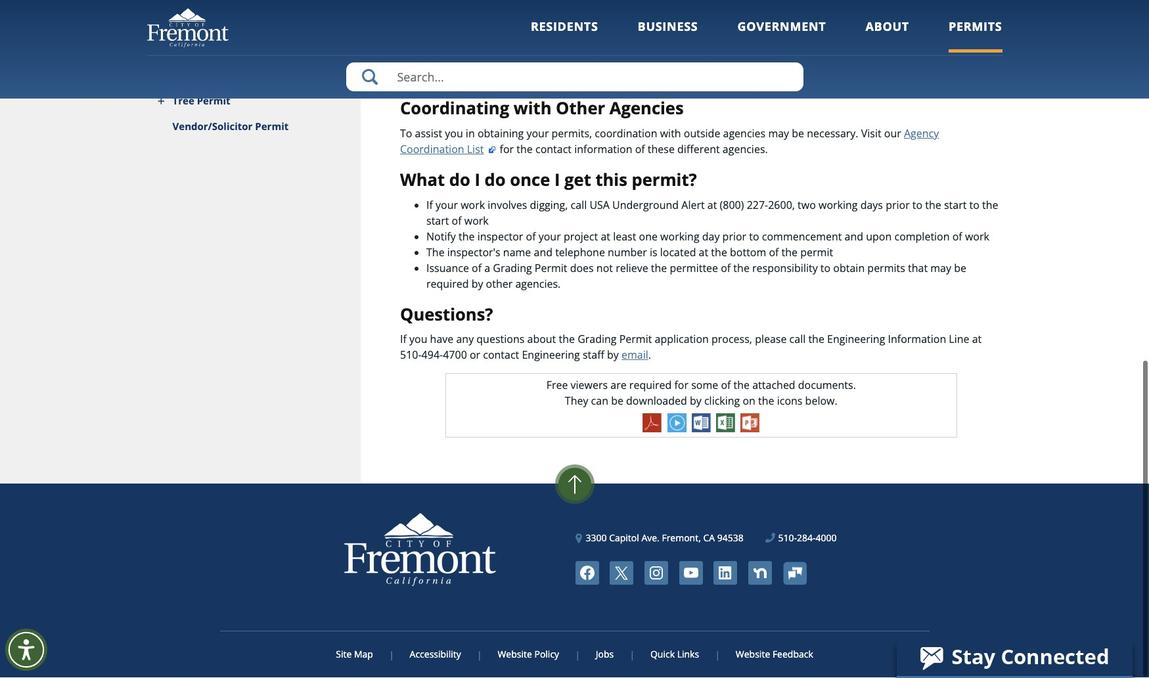 Task type: locate. For each thing, give the bounding box(es) containing it.
2 horizontal spatial be
[[955, 262, 967, 276]]

510- left the 4700
[[400, 349, 422, 363]]

1 vertical spatial about
[[528, 333, 556, 347]]

agencies. down "name"
[[516, 277, 561, 292]]

permits link
[[428, 16, 466, 30], [949, 18, 1003, 52]]

government
[[738, 18, 827, 34]]

0 vertical spatial you
[[445, 127, 463, 141]]

that down "completion"
[[909, 262, 928, 276]]

you inside the if you have any questions about the grading permit application process, please call the engineering information line at 510-494-4700 or contact engineering staff by
[[410, 333, 428, 347]]

of up "clicking"
[[721, 379, 731, 393]]

project
[[564, 230, 598, 244]]

call inside what do i do once i get this permit? if your work involves digging, call usa underground alert at (800) 227-2600, two working days prior to the start to the start of work notify the inspector of your project at least one working day prior to commencement and upon completion of work the inspector's name and telephone number is located at the bottom of the permit issuance of a grading permit does not relieve the permittee of the responsibility to obtain permits that may be required by other agencies.
[[571, 198, 587, 213]]

your left project at top
[[539, 230, 561, 244]]

1 horizontal spatial website
[[736, 649, 771, 662]]

to
[[400, 127, 413, 141]]

not right "does"
[[597, 262, 613, 276]]

do down list
[[450, 169, 471, 192]]

0 horizontal spatial i
[[475, 169, 481, 192]]

to
[[913, 198, 923, 213], [970, 198, 980, 213], [750, 230, 760, 244], [821, 262, 831, 276]]

please inside for information about other city of fremont permits that are not processed and issued by engineering, please   visit the city's
[[907, 0, 939, 14]]

by right staff
[[608, 349, 619, 363]]

start up the notify
[[427, 214, 449, 229]]

0 horizontal spatial information
[[419, 0, 477, 14]]

other up permits webpage for more information..
[[511, 0, 538, 14]]

grading up staff
[[578, 333, 617, 347]]

1 vertical spatial for
[[400, 71, 416, 86]]

at right line
[[973, 333, 982, 347]]

working right the two
[[819, 198, 858, 213]]

grading down "name"
[[493, 262, 532, 276]]

digging,
[[530, 198, 568, 213]]

information down coordination
[[575, 143, 633, 157]]

permits up permit fees in the left top of the page
[[428, 16, 466, 30]]

by down some
[[690, 395, 702, 409]]

0 vertical spatial call
[[571, 198, 587, 213]]

at
[[708, 198, 718, 213], [601, 230, 611, 244], [699, 246, 709, 260], [973, 333, 982, 347]]

0 horizontal spatial permits
[[428, 16, 466, 30]]

agencies.
[[723, 143, 768, 157], [516, 277, 561, 292]]

3300 capitol ave. fremont, ca 94538
[[586, 533, 744, 545]]

for up city's
[[400, 0, 416, 14]]

the
[[964, 0, 980, 14], [520, 71, 536, 86], [517, 143, 533, 157], [926, 198, 942, 213], [983, 198, 999, 213], [459, 230, 475, 244], [712, 246, 728, 260], [782, 246, 798, 260], [651, 262, 668, 276], [734, 262, 750, 276], [559, 333, 575, 347], [809, 333, 825, 347], [734, 379, 750, 393], [759, 395, 775, 409]]

vendor/solicitor
[[173, 120, 253, 133]]

0 horizontal spatial do
[[450, 169, 471, 192]]

bottom
[[730, 246, 767, 260]]

0 horizontal spatial prior
[[723, 230, 747, 244]]

2 vertical spatial be
[[612, 395, 624, 409]]

0 vertical spatial working
[[819, 198, 858, 213]]

agencies. inside what do i do once i get this permit? if your work involves digging, call usa underground alert at (800) 227-2600, two working days prior to the start to the start of work notify the inspector of your project at least one working day prior to commencement and upon completion of work the inspector's name and telephone number is located at the bottom of the permit issuance of a grading permit does not relieve the permittee of the responsibility to obtain permits that may be required by other agencies.
[[516, 277, 561, 292]]

days
[[861, 198, 884, 213]]

if down what on the left top
[[427, 198, 433, 213]]

commencement
[[763, 230, 843, 244]]

processed
[[720, 0, 771, 14]]

i left get
[[555, 169, 560, 192]]

required up "downloaded" on the right bottom
[[630, 379, 672, 393]]

notify
[[427, 230, 456, 244]]

prior up "bottom"
[[723, 230, 747, 244]]

with up these
[[661, 127, 682, 141]]

be inside free viewers are required for some of the attached documents. they can be downloaded by clicking on the icons below.
[[612, 395, 624, 409]]

what do i do once i get this permit? if your work involves digging, call usa underground alert at (800) 227-2600, two working days prior to the start to the start of work notify the inspector of your project at least one working day prior to commencement and upon completion of work the inspector's name and telephone number is located at the bottom of the permit issuance of a grading permit does not relieve the permittee of the responsibility to obtain permits that may be required by other agencies.
[[400, 169, 999, 292]]

of right city
[[562, 0, 572, 14]]

510- up footer my icon
[[779, 533, 797, 545]]

schedules
[[559, 71, 609, 86]]

residents
[[531, 18, 599, 34]]

1 horizontal spatial that
[[909, 262, 928, 276]]

the inside for information about other city of fremont permits that are not processed and issued by engineering, please   visit the city's
[[964, 0, 980, 14]]

tree permit link
[[147, 89, 361, 114]]

2 vertical spatial work
[[966, 230, 990, 244]]

some
[[692, 379, 719, 393]]

work left involves
[[461, 198, 485, 213]]

contact inside the if you have any questions about the grading permit application process, please call the engineering information line at 510-494-4700 or contact engineering staff by
[[483, 349, 520, 363]]

process,
[[712, 333, 753, 347]]

not left processed at the right top of the page
[[701, 0, 718, 14]]

2 do from the left
[[485, 169, 506, 192]]

your down coordinating with other agencies
[[527, 127, 549, 141]]

1 vertical spatial prior
[[723, 230, 747, 244]]

website for website feedback
[[736, 649, 771, 662]]

that
[[660, 0, 680, 14], [909, 262, 928, 276]]

for information about other city of fremont permits that are not processed and issued by engineering, please   visit the city's
[[400, 0, 980, 30]]

are right the viewers
[[611, 379, 627, 393]]

start
[[945, 198, 967, 213], [427, 214, 449, 229]]

0 horizontal spatial working
[[661, 230, 700, 244]]

you left in
[[445, 127, 463, 141]]

2 i from the left
[[555, 169, 560, 192]]

coordination
[[595, 127, 658, 141]]

please
[[907, 0, 939, 14], [756, 333, 787, 347]]

0 horizontal spatial 510-
[[400, 349, 422, 363]]

obtain
[[834, 262, 865, 276]]

by inside for information about other city of fremont permits that are not processed and issued by engineering, please   visit the city's
[[829, 0, 841, 14]]

0 vertical spatial please
[[907, 0, 939, 14]]

0 vertical spatial for
[[400, 0, 416, 14]]

required down issuance
[[427, 277, 469, 292]]

1 vertical spatial engineering
[[522, 349, 580, 363]]

agencies. down agencies
[[723, 143, 768, 157]]

0 vertical spatial agencies.
[[723, 143, 768, 157]]

start up "completion"
[[945, 198, 967, 213]]

for down obtaining at the left top of page
[[500, 143, 514, 157]]

issued
[[795, 0, 826, 14]]

may
[[769, 127, 790, 141], [931, 262, 952, 276]]

webpage
[[469, 16, 513, 30]]

work up inspector
[[465, 214, 489, 229]]

1 horizontal spatial contact
[[536, 143, 572, 157]]

footer li icon image
[[714, 562, 738, 586]]

they
[[565, 395, 589, 409]]

call left the usa
[[571, 198, 587, 213]]

1 website from the left
[[498, 649, 532, 662]]

residents link
[[531, 18, 599, 52]]

footer tw icon image
[[610, 562, 634, 586]]

0 horizontal spatial agencies.
[[516, 277, 561, 292]]

site map
[[336, 649, 373, 662]]

2 website from the left
[[736, 649, 771, 662]]

3300
[[586, 533, 607, 545]]

you
[[445, 127, 463, 141], [410, 333, 428, 347]]

may inside what do i do once i get this permit? if your work involves digging, call usa underground alert at (800) 227-2600, two working days prior to the start to the start of work notify the inspector of your project at least one working day prior to commencement and upon completion of work the inspector's name and telephone number is located at the bottom of the permit issuance of a grading permit does not relieve the permittee of the responsibility to obtain permits that may be required by other agencies.
[[931, 262, 952, 276]]

1 vertical spatial .
[[649, 349, 652, 363]]

of right "completion"
[[953, 230, 963, 244]]

1 vertical spatial are
[[611, 379, 627, 393]]

4000
[[816, 533, 837, 545]]

0 horizontal spatial not
[[597, 262, 613, 276]]

prior right days on the right top of the page
[[886, 198, 910, 213]]

website policy
[[498, 649, 560, 662]]

permits up 'business'
[[619, 0, 657, 14]]

please left the visit
[[907, 0, 939, 14]]

of inside free viewers are required for some of the attached documents. they can be downloaded by clicking on the icons below.
[[721, 379, 731, 393]]

with
[[514, 98, 552, 121], [661, 127, 682, 141]]

by right the "issued"
[[829, 0, 841, 14]]

website policy link
[[481, 649, 577, 662]]

1 vertical spatial agencies.
[[516, 277, 561, 292]]

if you have any questions about the grading permit application process, please call the engineering information line at 510-494-4700 or contact engineering staff by
[[400, 333, 982, 363]]

of inside for information about other city of fremont permits that are not processed and issued by engineering, please   visit the city's
[[562, 0, 572, 14]]

0 horizontal spatial be
[[612, 395, 624, 409]]

website left the policy
[[498, 649, 532, 662]]

that inside for information about other city of fremont permits that are not processed and issued by engineering, please   visit the city's
[[660, 0, 680, 14]]

1 horizontal spatial working
[[819, 198, 858, 213]]

1 vertical spatial be
[[955, 262, 967, 276]]

downloaded
[[627, 395, 688, 409]]

site
[[336, 649, 352, 662]]

1 vertical spatial and
[[845, 230, 864, 244]]

feedback
[[773, 649, 814, 662]]

1 vertical spatial contact
[[483, 349, 520, 363]]

are up 'business'
[[682, 0, 698, 14]]

download powerpoint viewer image
[[741, 415, 760, 434]]

for for for fee information, see the fee schedules
[[400, 71, 416, 86]]

about right the questions
[[528, 333, 556, 347]]

agencies
[[724, 127, 766, 141]]

least
[[613, 230, 637, 244]]

upon
[[867, 230, 892, 244]]

of
[[562, 0, 572, 14], [636, 143, 645, 157], [452, 214, 462, 229], [526, 230, 536, 244], [953, 230, 963, 244], [770, 246, 779, 260], [472, 262, 482, 276], [721, 262, 731, 276], [721, 379, 731, 393]]

if left have
[[400, 333, 407, 347]]

0 horizontal spatial website
[[498, 649, 532, 662]]

that inside what do i do once i get this permit? if your work involves digging, call usa underground alert at (800) 227-2600, two working days prior to the start to the start of work notify the inspector of your project at least one working day prior to commencement and upon completion of work the inspector's name and telephone number is located at the bottom of the permit issuance of a grading permit does not relieve the permittee of the responsibility to obtain permits that may be required by other agencies.
[[909, 262, 928, 276]]

that up 'business'
[[660, 0, 680, 14]]

permits inside what do i do once i get this permit? if your work involves digging, call usa underground alert at (800) 227-2600, two working days prior to the start to the start of work notify the inspector of your project at least one working day prior to commencement and upon completion of work the inspector's name and telephone number is located at the bottom of the permit issuance of a grading permit does not relieve the permittee of the responsibility to obtain permits that may be required by other agencies.
[[868, 262, 906, 276]]

permit inside the if you have any questions about the grading permit application process, please call the engineering information line at 510-494-4700 or contact engineering staff by
[[620, 333, 652, 347]]

for left fee
[[400, 71, 416, 86]]

2 vertical spatial and
[[534, 246, 553, 260]]

2 horizontal spatial for
[[675, 379, 689, 393]]

and right "name"
[[534, 246, 553, 260]]

permits down 'upon'
[[868, 262, 906, 276]]

for
[[516, 16, 530, 30], [500, 143, 514, 157], [675, 379, 689, 393]]

about up webpage on the top of the page
[[480, 0, 509, 14]]

do up involves
[[485, 169, 506, 192]]

0 horizontal spatial contact
[[483, 349, 520, 363]]

by down inspector's on the left of the page
[[472, 277, 484, 292]]

1 for from the top
[[400, 0, 416, 14]]

permit
[[801, 246, 834, 260]]

other down the 'a'
[[486, 277, 513, 292]]

assist
[[415, 127, 443, 141]]

i down list
[[475, 169, 481, 192]]

1 horizontal spatial information
[[575, 143, 633, 157]]

0 horizontal spatial required
[[427, 277, 469, 292]]

1 horizontal spatial grading
[[578, 333, 617, 347]]

agency coordination list
[[400, 127, 940, 157]]

510- inside 510-284-4000 link
[[779, 533, 797, 545]]

engineering up documents.
[[828, 333, 886, 347]]

1 vertical spatial please
[[756, 333, 787, 347]]

permit left "does"
[[535, 262, 568, 276]]

0 horizontal spatial permits
[[619, 0, 657, 14]]

may down "completion"
[[931, 262, 952, 276]]

are inside free viewers are required for some of the attached documents. they can be downloaded by clicking on the icons below.
[[611, 379, 627, 393]]

other inside what do i do once i get this permit? if your work involves digging, call usa underground alert at (800) 227-2600, two working days prior to the start to the start of work notify the inspector of your project at least one working day prior to commencement and upon completion of work the inspector's name and telephone number is located at the bottom of the permit issuance of a grading permit does not relieve the permittee of the responsibility to obtain permits that may be required by other agencies.
[[486, 277, 513, 292]]

0 vertical spatial permits
[[619, 0, 657, 14]]

for left more
[[516, 16, 530, 30]]

working
[[819, 198, 858, 213], [661, 230, 700, 244]]

510- inside the if you have any questions about the grading permit application process, please call the engineering information line at 510-494-4700 or contact engineering staff by
[[400, 349, 422, 363]]

(800)
[[720, 198, 745, 213]]

get
[[565, 169, 592, 192]]

these
[[648, 143, 675, 157]]

permit up "email ." at the right
[[620, 333, 652, 347]]

1 horizontal spatial 510-
[[779, 533, 797, 545]]

about
[[480, 0, 509, 14], [528, 333, 556, 347]]

call up attached
[[790, 333, 806, 347]]

at inside the if you have any questions about the grading permit application process, please call the engineering information line at 510-494-4700 or contact engineering staff by
[[973, 333, 982, 347]]

please right process,
[[756, 333, 787, 347]]

1 vertical spatial other
[[486, 277, 513, 292]]

0 horizontal spatial you
[[410, 333, 428, 347]]

at down 'day'
[[699, 246, 709, 260]]

of up "name"
[[526, 230, 536, 244]]

0 horizontal spatial for
[[500, 143, 514, 157]]

and
[[773, 0, 792, 14], [845, 230, 864, 244], [534, 246, 553, 260]]

download word viewer image
[[692, 415, 711, 434]]

of up the notify
[[452, 214, 462, 229]]

website for website policy
[[498, 649, 532, 662]]

for fee information, see the fee schedules
[[400, 71, 609, 86]]

required inside what do i do once i get this permit? if your work involves digging, call usa underground alert at (800) 227-2600, two working days prior to the start to the start of work notify the inspector of your project at least one working day prior to commencement and upon completion of work the inspector's name and telephone number is located at the bottom of the permit issuance of a grading permit does not relieve the permittee of the responsibility to obtain permits that may be required by other agencies.
[[427, 277, 469, 292]]

contact down the questions
[[483, 349, 520, 363]]

1 vertical spatial work
[[465, 214, 489, 229]]

you up 494-
[[410, 333, 428, 347]]

0 vertical spatial not
[[701, 0, 718, 14]]

call
[[571, 198, 587, 213], [790, 333, 806, 347]]

grading
[[493, 262, 532, 276], [578, 333, 617, 347]]

and up government
[[773, 0, 792, 14]]

engineering up free
[[522, 349, 580, 363]]

1 horizontal spatial i
[[555, 169, 560, 192]]

for for for information about other city of fremont permits that are not processed and issued by engineering, please   visit the city's
[[400, 0, 416, 14]]

inspector
[[478, 230, 524, 244]]

1 horizontal spatial not
[[701, 0, 718, 14]]

0 vertical spatial are
[[682, 0, 698, 14]]

2 horizontal spatial and
[[845, 230, 864, 244]]

your up the notify
[[436, 198, 458, 213]]

1 vertical spatial start
[[427, 214, 449, 229]]

permits down the visit
[[949, 18, 1003, 34]]

questions?
[[400, 304, 493, 327]]

1 vertical spatial if
[[400, 333, 407, 347]]

0 horizontal spatial please
[[756, 333, 787, 347]]

what
[[400, 169, 445, 192]]

usa
[[590, 198, 610, 213]]

0 vertical spatial grading
[[493, 262, 532, 276]]

footer my icon image
[[783, 563, 807, 586]]

1 horizontal spatial required
[[630, 379, 672, 393]]

website left feedback
[[736, 649, 771, 662]]

permits for permits webpage for more information..
[[428, 16, 466, 30]]

1 horizontal spatial are
[[682, 0, 698, 14]]

permits link down the visit
[[949, 18, 1003, 52]]

for inside for information about other city of fremont permits that are not processed and issued by engineering, please   visit the city's
[[400, 0, 416, 14]]

and left 'upon'
[[845, 230, 864, 244]]

0 horizontal spatial call
[[571, 198, 587, 213]]

be
[[792, 127, 805, 141], [955, 262, 967, 276], [612, 395, 624, 409]]

0 vertical spatial engineering
[[828, 333, 886, 347]]

0 horizontal spatial about
[[480, 0, 509, 14]]

0 vertical spatial other
[[511, 0, 538, 14]]

viewers
[[571, 379, 608, 393]]

coordination
[[400, 143, 465, 157]]

permits for permits
[[949, 18, 1003, 34]]

permits link up permit fees in the left top of the page
[[428, 16, 466, 30]]

1 vertical spatial 510-
[[779, 533, 797, 545]]

our
[[885, 127, 902, 141]]

0 horizontal spatial with
[[514, 98, 552, 121]]

0 horizontal spatial if
[[400, 333, 407, 347]]

information up city's
[[419, 0, 477, 14]]

1 vertical spatial call
[[790, 333, 806, 347]]

staff
[[583, 349, 605, 363]]

0 horizontal spatial are
[[611, 379, 627, 393]]

1 vertical spatial required
[[630, 379, 672, 393]]

1 horizontal spatial do
[[485, 169, 506, 192]]

0 horizontal spatial that
[[660, 0, 680, 14]]

about inside the if you have any questions about the grading permit application process, please call the engineering information line at 510-494-4700 or contact engineering staff by
[[528, 333, 556, 347]]

0 vertical spatial about
[[480, 0, 509, 14]]

1 horizontal spatial about
[[528, 333, 556, 347]]

with down fee
[[514, 98, 552, 121]]

may right agencies
[[769, 127, 790, 141]]

0 horizontal spatial and
[[534, 246, 553, 260]]

by inside the if you have any questions about the grading permit application process, please call the engineering information line at 510-494-4700 or contact engineering staff by
[[608, 349, 619, 363]]

1 vertical spatial grading
[[578, 333, 617, 347]]

map
[[354, 649, 373, 662]]

at left least
[[601, 230, 611, 244]]

working up 'located'
[[661, 230, 700, 244]]

one
[[639, 230, 658, 244]]

0 vertical spatial information
[[419, 0, 477, 14]]

1 horizontal spatial may
[[931, 262, 952, 276]]

1 horizontal spatial be
[[792, 127, 805, 141]]

quick links
[[651, 649, 700, 662]]

and inside for information about other city of fremont permits that are not processed and issued by engineering, please   visit the city's
[[773, 0, 792, 14]]

1 vertical spatial you
[[410, 333, 428, 347]]

1 vertical spatial not
[[597, 262, 613, 276]]

1 horizontal spatial call
[[790, 333, 806, 347]]

0 vertical spatial that
[[660, 0, 680, 14]]

2 for from the top
[[400, 71, 416, 86]]

1 horizontal spatial engineering
[[828, 333, 886, 347]]

contact down 'permits,'
[[536, 143, 572, 157]]

0 vertical spatial if
[[427, 198, 433, 213]]

0 vertical spatial .
[[622, 71, 625, 86]]

permits
[[428, 16, 466, 30], [949, 18, 1003, 34]]

1 horizontal spatial please
[[907, 0, 939, 14]]

documents.
[[799, 379, 857, 393]]

of down "bottom"
[[721, 262, 731, 276]]

tree permit
[[173, 95, 230, 108]]

work right "completion"
[[966, 230, 990, 244]]

0 vertical spatial and
[[773, 0, 792, 14]]

for left some
[[675, 379, 689, 393]]

permits
[[619, 0, 657, 14], [868, 262, 906, 276]]

completion
[[895, 230, 950, 244]]



Task type: vqa. For each thing, say whether or not it's contained in the screenshot.


Task type: describe. For each thing, give the bounding box(es) containing it.
0 vertical spatial start
[[945, 198, 967, 213]]

2 vertical spatial your
[[539, 230, 561, 244]]

1 i from the left
[[475, 169, 481, 192]]

for the contact information of these different agencies.
[[497, 143, 768, 157]]

stay connected image
[[897, 640, 1132, 677]]

alert
[[682, 198, 705, 213]]

coordinating
[[400, 98, 510, 121]]

below.
[[806, 395, 838, 409]]

are inside for information about other city of fremont permits that are not processed and issued by engineering, please   visit the city's
[[682, 0, 698, 14]]

of up responsibility
[[770, 246, 779, 260]]

this
[[596, 169, 628, 192]]

tree
[[173, 95, 194, 108]]

94538
[[718, 533, 744, 545]]

permit?
[[632, 169, 697, 192]]

download windows media player image
[[668, 415, 687, 434]]

clicking
[[705, 395, 740, 409]]

to assist you in obtaining your permits, coordination with outside agencies may be necessary. visit our
[[400, 127, 905, 141]]

links
[[678, 649, 700, 662]]

284-
[[797, 533, 816, 545]]

about inside for information about other city of fremont permits that are not processed and issued by engineering, please   visit the city's
[[480, 0, 509, 14]]

0 vertical spatial for
[[516, 16, 530, 30]]

0 vertical spatial prior
[[886, 198, 910, 213]]

1 vertical spatial with
[[661, 127, 682, 141]]

if inside what do i do once i get this permit? if your work involves digging, call usa underground alert at (800) 227-2600, two working days prior to the start to the start of work notify the inspector of your project at least one working day prior to commencement and upon completion of work the inspector's name and telephone number is located at the bottom of the permit issuance of a grading permit does not relieve the permittee of the responsibility to obtain permits that may be required by other agencies.
[[427, 198, 433, 213]]

jobs link
[[579, 649, 631, 662]]

can
[[591, 395, 609, 409]]

issuance
[[427, 262, 469, 276]]

more
[[533, 16, 559, 30]]

3300 capitol ave. fremont, ca 94538 link
[[576, 532, 744, 546]]

please inside the if you have any questions about the grading permit application process, please call the engineering information line at 510-494-4700 or contact engineering staff by
[[756, 333, 787, 347]]

once
[[510, 169, 550, 192]]

information inside for information about other city of fremont permits that are not processed and issued by engineering, please   visit the city's
[[419, 0, 477, 14]]

not inside what do i do once i get this permit? if your work involves digging, call usa underground alert at (800) 227-2600, two working days prior to the start to the start of work notify the inspector of your project at least one working day prior to commencement and upon completion of work the inspector's name and telephone number is located at the bottom of the permit issuance of a grading permit does not relieve the permittee of the responsibility to obtain permits that may be required by other agencies.
[[597, 262, 613, 276]]

fee
[[539, 71, 556, 86]]

permits,
[[552, 127, 593, 141]]

quick links link
[[634, 649, 717, 662]]

website feedback link
[[719, 649, 814, 662]]

information..
[[562, 16, 625, 30]]

1 vertical spatial information
[[575, 143, 633, 157]]

footer yt icon image
[[680, 562, 703, 586]]

vendor/solicitor permit link
[[147, 114, 361, 140]]

ca
[[704, 533, 715, 545]]

fremont
[[575, 0, 617, 14]]

1 horizontal spatial permits link
[[949, 18, 1003, 52]]

free viewers are required for some of the attached documents. they can be downloaded by clicking on the icons below.
[[547, 379, 857, 409]]

for inside free viewers are required for some of the attached documents. they can be downloaded by clicking on the icons below.
[[675, 379, 689, 393]]

of left the 'a'
[[472, 262, 482, 276]]

1 vertical spatial working
[[661, 230, 700, 244]]

questions
[[477, 333, 525, 347]]

1 do from the left
[[450, 169, 471, 192]]

number
[[608, 246, 647, 260]]

website feedback
[[736, 649, 814, 662]]

by inside free viewers are required for some of the attached documents. they can be downloaded by clicking on the icons below.
[[690, 395, 702, 409]]

information,
[[437, 71, 498, 86]]

capitol
[[610, 533, 640, 545]]

1 horizontal spatial you
[[445, 127, 463, 141]]

a
[[485, 262, 491, 276]]

accessibility
[[410, 649, 461, 662]]

agencies
[[610, 98, 684, 121]]

permit down tree permit link
[[255, 120, 289, 133]]

required inside free viewers are required for some of the attached documents. they can be downloaded by clicking on the icons below.
[[630, 379, 672, 393]]

of down to assist you in obtaining your permits, coordination with outside agencies may be necessary. visit our at top
[[636, 143, 645, 157]]

be for documents.
[[612, 395, 624, 409]]

call inside the if you have any questions about the grading permit application process, please call the engineering information line at 510-494-4700 or contact engineering staff by
[[790, 333, 806, 347]]

download excel viewer image
[[717, 415, 736, 434]]

application
[[655, 333, 709, 347]]

0 horizontal spatial engineering
[[522, 349, 580, 363]]

in
[[466, 127, 475, 141]]

permits webpage for more information..
[[428, 16, 625, 30]]

or
[[470, 349, 481, 363]]

0 vertical spatial contact
[[536, 143, 572, 157]]

email
[[622, 349, 649, 363]]

1 vertical spatial your
[[436, 198, 458, 213]]

engineering,
[[844, 0, 904, 14]]

icons
[[778, 395, 803, 409]]

list
[[467, 143, 484, 157]]

accessibility link
[[393, 649, 478, 662]]

permit up the vendor/solicitor
[[197, 95, 230, 108]]

inspector's
[[448, 246, 501, 260]]

1 vertical spatial for
[[500, 143, 514, 157]]

email link
[[622, 349, 649, 363]]

visit
[[862, 127, 882, 141]]

about
[[866, 18, 910, 34]]

Search text field
[[346, 62, 804, 91]]

not inside for information about other city of fremont permits that are not processed and issued by engineering, please   visit the city's
[[701, 0, 718, 14]]

permits inside for information about other city of fremont permits that are not processed and issued by engineering, please   visit the city's
[[619, 0, 657, 14]]

permit up fee
[[400, 42, 458, 65]]

city
[[541, 0, 559, 14]]

0 vertical spatial your
[[527, 127, 549, 141]]

be for outside
[[792, 127, 805, 141]]

two
[[798, 198, 816, 213]]

jobs
[[596, 649, 614, 662]]

0 horizontal spatial .
[[622, 71, 625, 86]]

fees
[[462, 42, 499, 65]]

0 vertical spatial with
[[514, 98, 552, 121]]

0 horizontal spatial may
[[769, 127, 790, 141]]

any
[[457, 333, 474, 347]]

0 horizontal spatial start
[[427, 214, 449, 229]]

vendor/solicitor permit
[[173, 120, 289, 133]]

different
[[678, 143, 720, 157]]

email .
[[622, 349, 652, 363]]

permit fees
[[400, 42, 499, 65]]

quick
[[651, 649, 675, 662]]

fee schedules link
[[539, 71, 622, 86]]

510-284-4000
[[779, 533, 837, 545]]

1 horizontal spatial .
[[649, 349, 652, 363]]

0 horizontal spatial permits link
[[428, 16, 466, 30]]

is
[[650, 246, 658, 260]]

see
[[501, 71, 518, 86]]

grading inside what do i do once i get this permit? if your work involves digging, call usa underground alert at (800) 227-2600, two working days prior to the start to the start of work notify the inspector of your project at least one working day prior to commencement and upon completion of work the inspector's name and telephone number is located at the bottom of the permit issuance of a grading permit does not relieve the permittee of the responsibility to obtain permits that may be required by other agencies.
[[493, 262, 532, 276]]

fremont,
[[662, 533, 701, 545]]

if inside the if you have any questions about the grading permit application process, please call the engineering information line at 510-494-4700 or contact engineering staff by
[[400, 333, 407, 347]]

1 horizontal spatial agencies.
[[723, 143, 768, 157]]

at right alert at the top right
[[708, 198, 718, 213]]

footer nd icon image
[[749, 562, 772, 586]]

0 vertical spatial work
[[461, 198, 485, 213]]

by inside what do i do once i get this permit? if your work involves digging, call usa underground alert at (800) 227-2600, two working days prior to the start to the start of work notify the inspector of your project at least one working day prior to commencement and upon completion of work the inspector's name and telephone number is located at the bottom of the permit issuance of a grading permit does not relieve the permittee of the responsibility to obtain permits that may be required by other agencies.
[[472, 277, 484, 292]]

be inside what do i do once i get this permit? if your work involves digging, call usa underground alert at (800) 227-2600, two working days prior to the start to the start of work notify the inspector of your project at least one working day prior to commencement and upon completion of work the inspector's name and telephone number is located at the bottom of the permit issuance of a grading permit does not relieve the permittee of the responsibility to obtain permits that may be required by other agencies.
[[955, 262, 967, 276]]

227-
[[747, 198, 769, 213]]

footer ig icon image
[[645, 562, 669, 586]]

site map link
[[336, 649, 390, 662]]

have
[[430, 333, 454, 347]]

510-284-4000 link
[[766, 532, 837, 546]]

line
[[950, 333, 970, 347]]

telephone
[[556, 246, 605, 260]]

permit inside what do i do once i get this permit? if your work involves digging, call usa underground alert at (800) 227-2600, two working days prior to the start to the start of work notify the inspector of your project at least one working day prior to commencement and upon completion of work the inspector's name and telephone number is located at the bottom of the permit issuance of a grading permit does not relieve the permittee of the responsibility to obtain permits that may be required by other agencies.
[[535, 262, 568, 276]]

footer fb icon image
[[576, 562, 599, 586]]

about link
[[866, 18, 910, 52]]

grading inside the if you have any questions about the grading permit application process, please call the engineering information line at 510-494-4700 or contact engineering staff by
[[578, 333, 617, 347]]

city's
[[400, 16, 425, 30]]

visit
[[942, 0, 961, 14]]

business
[[638, 18, 699, 34]]

download acrobat reader image
[[643, 415, 662, 434]]

other inside for information about other city of fremont permits that are not processed and issued by engineering, please   visit the city's
[[511, 0, 538, 14]]

on
[[743, 395, 756, 409]]

policy
[[535, 649, 560, 662]]

the
[[427, 246, 445, 260]]

involves
[[488, 198, 528, 213]]



